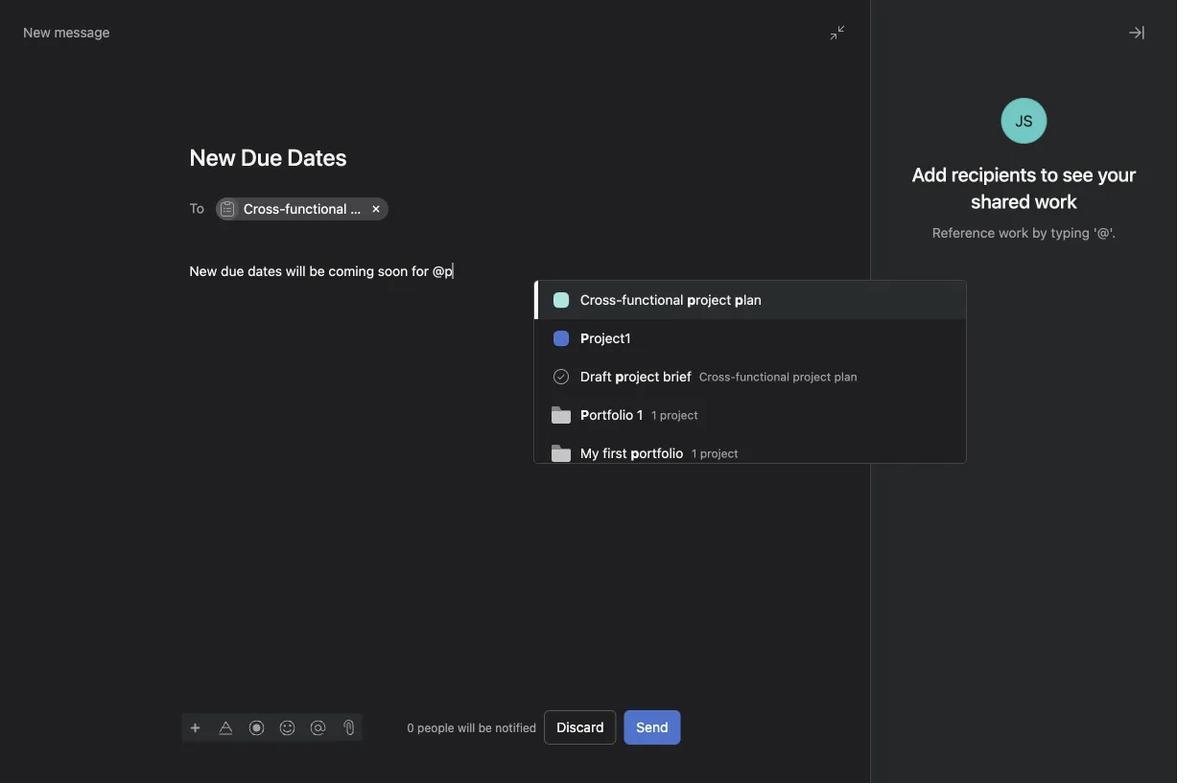 Task type: vqa. For each thing, say whether or not it's contained in the screenshot.
Sort
no



Task type: locate. For each thing, give the bounding box(es) containing it.
1 horizontal spatial to
[[1041, 163, 1058, 186]]

asana.
[[701, 451, 742, 467]]

progress
[[698, 494, 753, 510]]

24
[[900, 712, 914, 725], [880, 746, 894, 759]]

0 vertical spatial share
[[1008, 88, 1039, 102]]

for inside use status updates to communicate the progress of your project with your teammates. skip the check-in meetings, and save your team's time for more important work.
[[865, 515, 882, 531]]

24 down oct 20 – 24
[[880, 746, 894, 759]]

people
[[417, 722, 454, 735]]

0 vertical spatial oct
[[849, 712, 869, 725]]

to up check-
[[571, 494, 583, 510]]

to
[[1041, 163, 1058, 186], [571, 494, 583, 510]]

0 horizontal spatial the
[[554, 515, 574, 531]]

john
[[486, 330, 517, 345]]

0 horizontal spatial will
[[286, 263, 306, 279]]

project up 'timeline' at the left
[[491, 712, 529, 725]]

cross-functional project plan cell
[[216, 198, 424, 221]]

with down brief
[[541, 746, 563, 759]]

0 horizontal spatial to
[[571, 494, 583, 510]]

1 vertical spatial the
[[554, 515, 574, 531]]

teammates
[[566, 746, 627, 759]]

share down 0 people will be notified
[[460, 746, 491, 759]]

share button
[[984, 82, 1048, 108]]

the
[[674, 494, 694, 510], [554, 515, 574, 531]]

1 horizontal spatial new
[[190, 263, 217, 279]]

add
[[912, 163, 947, 186]]

1 vertical spatial status
[[475, 494, 514, 510]]

status up communicate
[[597, 451, 636, 467]]

meetings,
[[635, 515, 696, 531]]

0 vertical spatial to
[[1041, 163, 1058, 186]]

notified
[[495, 722, 537, 735]]

share inside 'button'
[[1008, 88, 1039, 102]]

new left message
[[23, 24, 51, 40]]

will right dates on the left top of page
[[286, 263, 306, 279]]

project inside use status updates to communicate the progress of your project with your teammates. skip the check-in meetings, and save your team's time for more important work.
[[803, 494, 847, 510]]

0 vertical spatial 24
[[900, 712, 914, 725]]

oct
[[849, 712, 869, 725], [857, 746, 877, 759]]

13
[[565, 331, 578, 345]]

minimize image
[[830, 25, 845, 40]]

1 horizontal spatial for
[[865, 515, 882, 531]]

add recipients to see your shared work
[[912, 163, 1136, 213]]

in
[[686, 451, 697, 467], [621, 515, 632, 531]]

emoji image
[[280, 721, 295, 736]]

ago
[[609, 331, 630, 345]]

work.
[[511, 536, 545, 552]]

discard
[[557, 720, 604, 736]]

project up team's
[[803, 494, 847, 510]]

be left coming
[[309, 263, 325, 279]]

this is a sample project status update in asana.
[[448, 451, 742, 467]]

by
[[1032, 225, 1047, 241]]

share for share timeline with teammates
[[460, 746, 491, 759]]

1 vertical spatial oct
[[857, 746, 877, 759]]

status inside use status updates to communicate the progress of your project with your teammates. skip the check-in meetings, and save your team's time for more important work.
[[475, 494, 514, 510]]

1 horizontal spatial will
[[458, 722, 475, 735]]

with
[[851, 494, 876, 510], [541, 746, 563, 759]]

close image
[[1129, 25, 1145, 40]]

will right people
[[458, 722, 475, 735]]

john smith 13 days ago
[[486, 330, 630, 345]]

of
[[756, 494, 769, 510]]

project left plan
[[350, 201, 394, 217]]

1 horizontal spatial the
[[674, 494, 694, 510]]

track
[[601, 379, 628, 392]]

global element
[[0, 47, 230, 162]]

new left due
[[190, 263, 217, 279]]

share timeline with teammates
[[460, 746, 627, 759]]

1 vertical spatial section title text field
[[448, 632, 961, 659]]

1 vertical spatial in
[[621, 515, 632, 531]]

1 vertical spatial be
[[478, 722, 492, 735]]

24 right –
[[900, 712, 914, 725]]

at mention image
[[310, 721, 326, 736]]

important
[[448, 536, 508, 552]]

for left @p on the top of the page
[[412, 263, 429, 279]]

new due dates will be coming soon for @p
[[190, 263, 453, 279]]

0 horizontal spatial be
[[309, 263, 325, 279]]

be left the notified
[[478, 722, 492, 735]]

with up time
[[851, 494, 876, 510]]

1 horizontal spatial share
[[1008, 88, 1039, 102]]

0 vertical spatial with
[[851, 494, 876, 510]]

0 horizontal spatial new
[[23, 24, 51, 40]]

send
[[637, 720, 668, 736]]

in down communicate
[[621, 515, 632, 531]]

1 horizontal spatial with
[[851, 494, 876, 510]]

1 vertical spatial will
[[458, 722, 475, 735]]

1 vertical spatial with
[[541, 746, 563, 759]]

formatting image
[[218, 721, 234, 736]]

–
[[890, 712, 897, 725]]

insert an object image
[[190, 723, 201, 735]]

shared work
[[971, 190, 1077, 213]]

0 vertical spatial section title text field
[[448, 411, 961, 438]]

oct 24
[[857, 746, 894, 759]]

with inside use status updates to communicate the progress of your project with your teammates. skip the check-in meetings, and save your team's time for more important work.
[[851, 494, 876, 510]]

will
[[286, 263, 306, 279], [458, 722, 475, 735]]

Section title text field
[[448, 411, 961, 438], [448, 632, 961, 659]]

0 horizontal spatial in
[[621, 515, 632, 531]]

be
[[309, 263, 325, 279], [478, 722, 492, 735]]

0 horizontal spatial status
[[475, 494, 514, 510]]

toolbar
[[182, 714, 335, 742]]

1 vertical spatial to
[[571, 494, 583, 510]]

oct left 20 on the bottom
[[849, 712, 869, 725]]

new message
[[23, 24, 110, 40]]

status
[[597, 451, 636, 467], [475, 494, 514, 510]]

oct down 20 on the bottom
[[857, 746, 877, 759]]

0 horizontal spatial for
[[412, 263, 429, 279]]

0 vertical spatial new
[[23, 24, 51, 40]]

1 vertical spatial share
[[460, 746, 491, 759]]

0 horizontal spatial with
[[541, 746, 563, 759]]

to inside use status updates to communicate the progress of your project with your teammates. skip the check-in meetings, and save your team's time for more important work.
[[571, 494, 583, 510]]

to left see
[[1041, 163, 1058, 186]]

0 vertical spatial in
[[686, 451, 697, 467]]

typing
[[1051, 225, 1090, 241]]

on track
[[582, 379, 628, 392]]

skip
[[524, 515, 551, 531]]

for
[[412, 263, 429, 279], [865, 515, 882, 531]]

Add subject text field
[[166, 142, 704, 173]]

time
[[834, 515, 861, 531]]

recipients
[[952, 163, 1037, 186]]

the up meetings,
[[674, 494, 694, 510]]

coming
[[329, 263, 374, 279]]

the right skip
[[554, 515, 574, 531]]

1 horizontal spatial status
[[597, 451, 636, 467]]

0 horizontal spatial share
[[460, 746, 491, 759]]

your
[[1098, 163, 1136, 186], [772, 494, 800, 510], [880, 494, 907, 510], [759, 515, 786, 531]]

message
[[54, 24, 110, 40]]

your right see
[[1098, 163, 1136, 186]]

1 horizontal spatial 24
[[900, 712, 914, 725]]

share
[[1008, 88, 1039, 102], [460, 746, 491, 759]]

status up teammates. on the left bottom
[[475, 494, 514, 510]]

your inside add recipients to see your shared work
[[1098, 163, 1136, 186]]

in left the asana.
[[686, 451, 697, 467]]

work
[[999, 225, 1029, 241]]

share up the js
[[1008, 88, 1039, 102]]

1 horizontal spatial in
[[686, 451, 697, 467]]

1 vertical spatial new
[[190, 263, 217, 279]]

discard button
[[544, 711, 616, 746]]

in inside use status updates to communicate the progress of your project with your teammates. skip the check-in meetings, and save your team's time for more important work.
[[621, 515, 632, 531]]

for right time
[[865, 515, 882, 531]]

2 section title text field from the top
[[448, 632, 961, 659]]

team's
[[790, 515, 830, 531]]

project
[[350, 201, 394, 217], [550, 451, 594, 467], [803, 494, 847, 510], [491, 712, 529, 725]]

cross-functional project plan row
[[216, 196, 677, 225]]

1 vertical spatial 24
[[880, 746, 894, 759]]

1 vertical spatial for
[[865, 515, 882, 531]]

to
[[190, 200, 204, 216]]

new
[[23, 24, 51, 40], [190, 263, 217, 279]]

list box
[[362, 8, 823, 38]]



Task type: describe. For each thing, give the bounding box(es) containing it.
0 vertical spatial status
[[597, 451, 636, 467]]

reference
[[932, 225, 995, 241]]

edit status report document
[[448, 449, 961, 555]]

and
[[700, 515, 723, 531]]

oct for oct 20 – 24
[[849, 712, 869, 725]]

your down of
[[759, 515, 786, 531]]

on
[[582, 379, 598, 392]]

updates
[[517, 494, 567, 510]]

brief
[[532, 712, 557, 725]]

0
[[407, 722, 414, 735]]

Title of update text field
[[448, 276, 946, 303]]

a
[[491, 451, 498, 467]]

soon
[[378, 263, 408, 279]]

0 vertical spatial the
[[674, 494, 694, 510]]

oct for oct 24
[[857, 746, 877, 759]]

share for share
[[1008, 88, 1039, 102]]

this
[[448, 451, 474, 467]]

your up more
[[880, 494, 907, 510]]

new for new due dates will be coming soon for @p
[[190, 263, 217, 279]]

dates
[[248, 263, 282, 279]]

hide sidebar image
[[25, 15, 40, 31]]

'@'.
[[1094, 225, 1116, 241]]

to inside add recipients to see your shared work
[[1041, 163, 1058, 186]]

project right "sample"
[[550, 451, 594, 467]]

0 vertical spatial for
[[412, 263, 429, 279]]

record a video image
[[249, 721, 264, 736]]

1 section title text field from the top
[[448, 411, 961, 438]]

days
[[581, 331, 606, 345]]

is
[[477, 451, 488, 467]]

communicate
[[587, 494, 671, 510]]

use status updates to communicate the progress of your project with your teammates. skip the check-in meetings, and save your team's time for more important work.
[[448, 494, 921, 552]]

@p
[[432, 263, 453, 279]]

plan
[[398, 201, 424, 217]]

draft
[[460, 712, 488, 725]]

1 horizontal spatial be
[[478, 722, 492, 735]]

cross-
[[244, 201, 285, 217]]

functional
[[285, 201, 347, 217]]

update
[[639, 451, 682, 467]]

teammates.
[[448, 515, 520, 531]]

20
[[872, 712, 887, 725]]

reference work by typing '@'.
[[932, 225, 1116, 241]]

0 horizontal spatial 24
[[880, 746, 894, 759]]

see
[[1063, 163, 1094, 186]]

oct 20 – 24
[[849, 712, 914, 725]]

send button
[[624, 711, 681, 746]]

more
[[885, 515, 917, 531]]

0 vertical spatial be
[[309, 263, 325, 279]]

draft project brief
[[460, 712, 557, 725]]

0 vertical spatial will
[[286, 263, 306, 279]]

use
[[448, 494, 472, 510]]

due
[[221, 263, 244, 279]]

0 people will be notified
[[407, 722, 537, 735]]

your right of
[[772, 494, 800, 510]]

js
[[1016, 112, 1033, 130]]

john smith link
[[486, 330, 557, 345]]

smith
[[521, 330, 557, 345]]

timeline
[[495, 746, 537, 759]]

cross-functional project plan
[[244, 201, 424, 217]]

sample
[[502, 451, 547, 467]]

check-
[[578, 515, 621, 531]]

project inside cell
[[350, 201, 394, 217]]

save
[[727, 515, 755, 531]]

new for new message
[[23, 24, 51, 40]]



